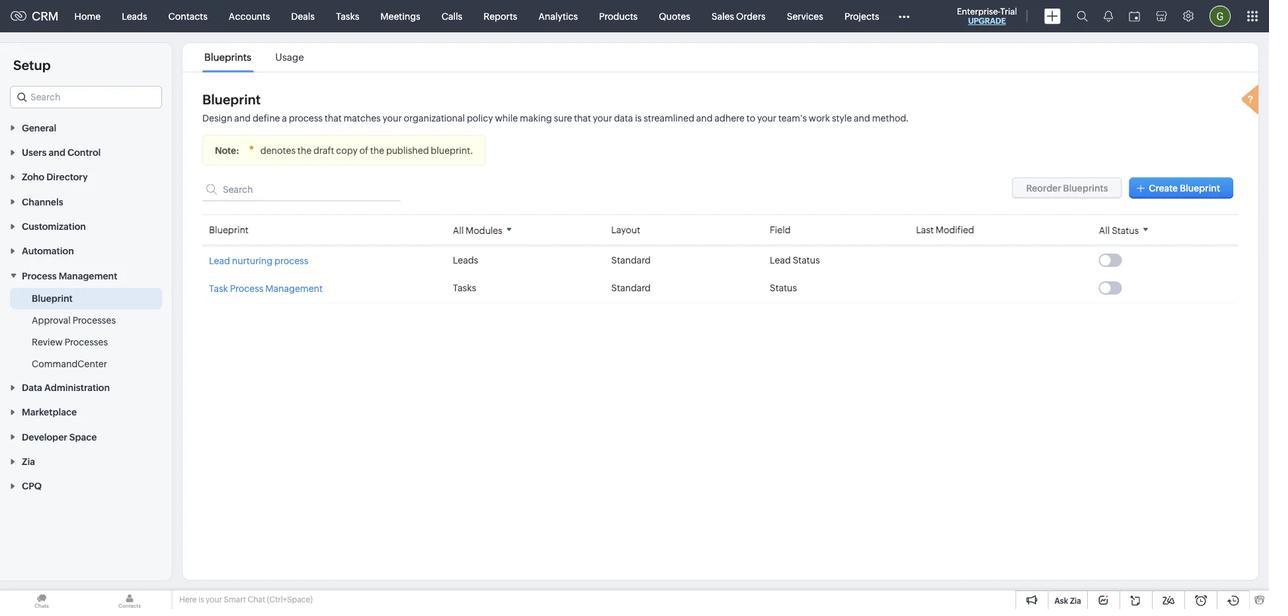 Task type: describe. For each thing, give the bounding box(es) containing it.
modules
[[466, 225, 502, 236]]

calls
[[442, 11, 462, 21]]

projects link
[[834, 0, 890, 32]]

policy
[[467, 113, 493, 124]]

cpq button
[[0, 474, 172, 499]]

*
[[249, 144, 254, 156]]

approval
[[32, 315, 71, 326]]

field
[[770, 225, 791, 235]]

All Status field
[[1099, 221, 1153, 240]]

while
[[495, 113, 518, 124]]

quotes
[[659, 11, 690, 21]]

define
[[253, 113, 280, 124]]

1 horizontal spatial is
[[635, 113, 642, 124]]

and right "style"
[[854, 113, 870, 124]]

usage
[[275, 52, 304, 63]]

1 horizontal spatial tasks
[[453, 283, 476, 294]]

draft
[[313, 145, 334, 156]]

note:
[[215, 145, 239, 156]]

users and control
[[22, 147, 101, 158]]

data administration
[[22, 383, 110, 393]]

status for lead status
[[793, 255, 820, 266]]

deals
[[291, 11, 315, 21]]

process inside the lead nurturing process link
[[274, 256, 308, 266]]

* denotes the draft copy of the published blueprint.
[[249, 144, 473, 156]]

orders
[[736, 11, 766, 21]]

calls link
[[431, 0, 473, 32]]

streamlined
[[644, 113, 694, 124]]

(ctrl+space)
[[267, 596, 313, 605]]

denotes
[[260, 145, 296, 156]]

upgrade
[[968, 17, 1006, 25]]

customization button
[[0, 214, 172, 239]]

and left define
[[234, 113, 251, 124]]

0 vertical spatial search text field
[[11, 87, 161, 108]]

approval processes link
[[32, 314, 116, 327]]

profile image
[[1210, 6, 1231, 27]]

deals link
[[281, 0, 325, 32]]

marketplace button
[[0, 400, 172, 425]]

create menu element
[[1036, 0, 1069, 32]]

here is your smart chat (ctrl+space)
[[179, 596, 313, 605]]

blueprint inside button
[[1180, 183, 1220, 193]]

published
[[386, 145, 429, 156]]

products
[[599, 11, 638, 21]]

review
[[32, 337, 63, 347]]

0 vertical spatial process
[[289, 113, 323, 124]]

users
[[22, 147, 47, 158]]

all for all modules
[[453, 225, 464, 236]]

sales
[[712, 11, 734, 21]]

developer
[[22, 432, 67, 443]]

control
[[67, 147, 101, 158]]

profile element
[[1202, 0, 1239, 32]]

task
[[209, 284, 228, 294]]

1 vertical spatial is
[[198, 596, 204, 605]]

1 vertical spatial management
[[265, 284, 323, 294]]

crm
[[32, 9, 59, 23]]

trial
[[1000, 6, 1017, 16]]

enterprise-trial upgrade
[[957, 6, 1017, 25]]

data administration button
[[0, 375, 172, 400]]

list containing blueprints
[[192, 43, 316, 72]]

blueprint up nurturing
[[209, 225, 249, 235]]

accounts link
[[218, 0, 281, 32]]

process management button
[[0, 263, 172, 288]]

smart
[[224, 596, 246, 605]]

management inside dropdown button
[[59, 271, 117, 281]]

to
[[746, 113, 755, 124]]

channels button
[[0, 189, 172, 214]]

contacts link
[[158, 0, 218, 32]]

lead nurturing process
[[209, 256, 308, 266]]

of
[[359, 145, 368, 156]]

space
[[69, 432, 97, 443]]

lead for lead nurturing process
[[209, 256, 230, 266]]

team's
[[778, 113, 807, 124]]

and left adhere
[[696, 113, 713, 124]]

matches
[[344, 113, 381, 124]]

a
[[282, 113, 287, 124]]

blueprint inside process management region
[[32, 293, 73, 304]]

design and define a process that matches your organizational policy while making sure that your data is streamlined and adhere to your team's work style and method.
[[202, 113, 909, 124]]

processes for approval processes
[[73, 315, 116, 326]]

chats image
[[0, 591, 83, 610]]

sure
[[554, 113, 572, 124]]

process management
[[22, 271, 117, 281]]

all modules
[[453, 225, 502, 236]]

review processes link
[[32, 336, 108, 349]]

your right to
[[757, 113, 776, 124]]

analytics
[[538, 11, 578, 21]]

home
[[74, 11, 101, 21]]

chat
[[248, 596, 265, 605]]

1 vertical spatial leads
[[453, 255, 478, 266]]

standard for status
[[611, 283, 651, 294]]

standard for lead status
[[611, 255, 651, 266]]

all status
[[1099, 225, 1139, 236]]

sales orders link
[[701, 0, 776, 32]]

signals element
[[1096, 0, 1121, 32]]

1 that from the left
[[325, 113, 342, 124]]

blueprint up design at the top left of the page
[[202, 92, 261, 107]]

design
[[202, 113, 232, 124]]

Other Modules field
[[890, 6, 918, 27]]

setup
[[13, 58, 51, 73]]

home link
[[64, 0, 111, 32]]

approval processes
[[32, 315, 116, 326]]

method.
[[872, 113, 909, 124]]

modified
[[936, 225, 974, 235]]

meetings link
[[370, 0, 431, 32]]



Task type: locate. For each thing, give the bounding box(es) containing it.
0 horizontal spatial management
[[59, 271, 117, 281]]

1 vertical spatial process
[[230, 284, 264, 294]]

lead status
[[770, 255, 820, 266]]

process
[[22, 271, 57, 281], [230, 284, 264, 294]]

automation
[[22, 246, 74, 257]]

lead
[[770, 255, 791, 266], [209, 256, 230, 266]]

task process management link
[[209, 282, 325, 295]]

crm link
[[11, 9, 59, 23]]

layout
[[611, 225, 640, 235]]

0 vertical spatial tasks
[[336, 11, 359, 21]]

1 horizontal spatial search text field
[[202, 178, 401, 201]]

last
[[916, 225, 934, 235]]

channels
[[22, 197, 63, 207]]

create blueprint
[[1149, 183, 1220, 193]]

leads link
[[111, 0, 158, 32]]

review processes
[[32, 337, 108, 347]]

last modified
[[916, 225, 974, 235]]

2 all from the left
[[1099, 225, 1110, 236]]

zia inside the zia dropdown button
[[22, 457, 35, 467]]

None field
[[10, 86, 162, 108]]

process right the "a"
[[289, 113, 323, 124]]

0 vertical spatial process
[[22, 271, 57, 281]]

process right 'task'
[[230, 284, 264, 294]]

lead nurturing process link
[[209, 254, 310, 268]]

1 horizontal spatial that
[[574, 113, 591, 124]]

status inside field
[[1112, 225, 1139, 236]]

1 vertical spatial tasks
[[453, 283, 476, 294]]

making
[[520, 113, 552, 124]]

status
[[1112, 225, 1139, 236], [793, 255, 820, 266], [770, 283, 797, 294]]

data
[[22, 383, 42, 393]]

process up blueprint link
[[22, 271, 57, 281]]

0 horizontal spatial tasks
[[336, 11, 359, 21]]

processes down approval processes link
[[65, 337, 108, 347]]

Search text field
[[11, 87, 161, 108], [202, 178, 401, 201]]

lead down field at the top of page
[[770, 255, 791, 266]]

processes up review processes
[[73, 315, 116, 326]]

create menu image
[[1044, 8, 1061, 24]]

general button
[[0, 115, 172, 140]]

process inside task process management link
[[230, 284, 264, 294]]

zia right ask
[[1070, 597, 1081, 606]]

leads down all modules
[[453, 255, 478, 266]]

1 horizontal spatial lead
[[770, 255, 791, 266]]

1 horizontal spatial all
[[1099, 225, 1110, 236]]

processes for review processes
[[65, 337, 108, 347]]

0 horizontal spatial process
[[22, 271, 57, 281]]

commandcenter
[[32, 359, 107, 369]]

blueprint link
[[32, 292, 73, 305]]

1 vertical spatial standard
[[611, 283, 651, 294]]

all for all status
[[1099, 225, 1110, 236]]

automation button
[[0, 239, 172, 263]]

0 horizontal spatial all
[[453, 225, 464, 236]]

0 horizontal spatial that
[[325, 113, 342, 124]]

administration
[[44, 383, 110, 393]]

projects
[[844, 11, 879, 21]]

meetings
[[380, 11, 420, 21]]

0 vertical spatial processes
[[73, 315, 116, 326]]

calendar image
[[1129, 11, 1140, 21]]

1 lead from the left
[[770, 255, 791, 266]]

1 horizontal spatial process
[[230, 284, 264, 294]]

blueprint.
[[431, 145, 473, 156]]

the right of on the left of page
[[370, 145, 384, 156]]

ask zia
[[1054, 597, 1081, 606]]

zoho directory button
[[0, 164, 172, 189]]

usage link
[[273, 52, 306, 63]]

contacts
[[168, 11, 208, 21]]

2 that from the left
[[574, 113, 591, 124]]

create
[[1149, 183, 1178, 193]]

0 vertical spatial management
[[59, 271, 117, 281]]

0 horizontal spatial is
[[198, 596, 204, 605]]

2 vertical spatial status
[[770, 283, 797, 294]]

0 horizontal spatial lead
[[209, 256, 230, 266]]

task process management
[[209, 284, 323, 294]]

1 vertical spatial zia
[[1070, 597, 1081, 606]]

contacts image
[[88, 591, 171, 610]]

blueprint up approval
[[32, 293, 73, 304]]

All Modules field
[[453, 221, 517, 240]]

leads right home at the left
[[122, 11, 147, 21]]

zia button
[[0, 449, 172, 474]]

1 horizontal spatial leads
[[453, 255, 478, 266]]

standard
[[611, 255, 651, 266], [611, 283, 651, 294]]

directory
[[46, 172, 88, 183]]

process inside process management dropdown button
[[22, 271, 57, 281]]

search text field up general dropdown button
[[11, 87, 161, 108]]

0 horizontal spatial zia
[[22, 457, 35, 467]]

1 standard from the top
[[611, 255, 651, 266]]

copy
[[336, 145, 358, 156]]

0 horizontal spatial the
[[297, 145, 312, 156]]

0 vertical spatial is
[[635, 113, 642, 124]]

developer space button
[[0, 425, 172, 449]]

1 all from the left
[[453, 225, 464, 236]]

0 horizontal spatial search text field
[[11, 87, 161, 108]]

your right matches
[[383, 113, 402, 124]]

is right 'data'
[[635, 113, 642, 124]]

status for all status
[[1112, 225, 1139, 236]]

lead up 'task'
[[209, 256, 230, 266]]

work
[[809, 113, 830, 124]]

quotes link
[[648, 0, 701, 32]]

the left draft
[[297, 145, 312, 156]]

the
[[297, 145, 312, 156], [370, 145, 384, 156]]

management down the lead nurturing process link
[[265, 284, 323, 294]]

1 vertical spatial processes
[[65, 337, 108, 347]]

tasks down all modules
[[453, 283, 476, 294]]

1 horizontal spatial zia
[[1070, 597, 1081, 606]]

and right users
[[49, 147, 65, 158]]

that right sure
[[574, 113, 591, 124]]

is
[[635, 113, 642, 124], [198, 596, 204, 605]]

marketplace
[[22, 407, 77, 418]]

search element
[[1069, 0, 1096, 32]]

services
[[787, 11, 823, 21]]

process
[[289, 113, 323, 124], [274, 256, 308, 266]]

is right here
[[198, 596, 204, 605]]

nurturing
[[232, 256, 273, 266]]

1 horizontal spatial the
[[370, 145, 384, 156]]

general
[[22, 123, 56, 133]]

reports
[[484, 11, 517, 21]]

processes inside "link"
[[65, 337, 108, 347]]

0 vertical spatial zia
[[22, 457, 35, 467]]

accounts
[[229, 11, 270, 21]]

0 horizontal spatial leads
[[122, 11, 147, 21]]

blueprint right create
[[1180, 183, 1220, 193]]

your left 'data'
[[593, 113, 612, 124]]

your
[[383, 113, 402, 124], [593, 113, 612, 124], [757, 113, 776, 124], [206, 596, 222, 605]]

0 vertical spatial standard
[[611, 255, 651, 266]]

your left smart
[[206, 596, 222, 605]]

0 vertical spatial status
[[1112, 225, 1139, 236]]

2 the from the left
[[370, 145, 384, 156]]

1 vertical spatial process
[[274, 256, 308, 266]]

management
[[59, 271, 117, 281], [265, 284, 323, 294]]

1 horizontal spatial management
[[265, 284, 323, 294]]

management down automation dropdown button
[[59, 271, 117, 281]]

process management region
[[0, 288, 172, 375]]

create blueprint button
[[1129, 178, 1233, 199]]

and inside dropdown button
[[49, 147, 65, 158]]

reports link
[[473, 0, 528, 32]]

products link
[[588, 0, 648, 32]]

1 vertical spatial search text field
[[202, 178, 401, 201]]

style
[[832, 113, 852, 124]]

blueprints link
[[202, 52, 253, 63]]

1 the from the left
[[297, 145, 312, 156]]

search text field down draft
[[202, 178, 401, 201]]

and
[[234, 113, 251, 124], [696, 113, 713, 124], [854, 113, 870, 124], [49, 147, 65, 158]]

search image
[[1077, 11, 1088, 22]]

blueprints
[[204, 52, 251, 63]]

0 vertical spatial leads
[[122, 11, 147, 21]]

2 standard from the top
[[611, 283, 651, 294]]

signals image
[[1104, 11, 1113, 22]]

list
[[192, 43, 316, 72]]

data
[[614, 113, 633, 124]]

2 lead from the left
[[209, 256, 230, 266]]

lead for lead status
[[770, 255, 791, 266]]

sales orders
[[712, 11, 766, 21]]

process up task process management link
[[274, 256, 308, 266]]

1 vertical spatial status
[[793, 255, 820, 266]]

tasks right 'deals' link
[[336, 11, 359, 21]]

zia up cpq
[[22, 457, 35, 467]]

organizational
[[404, 113, 465, 124]]

that left matches
[[325, 113, 342, 124]]



Task type: vqa. For each thing, say whether or not it's contained in the screenshot.
Profile element
yes



